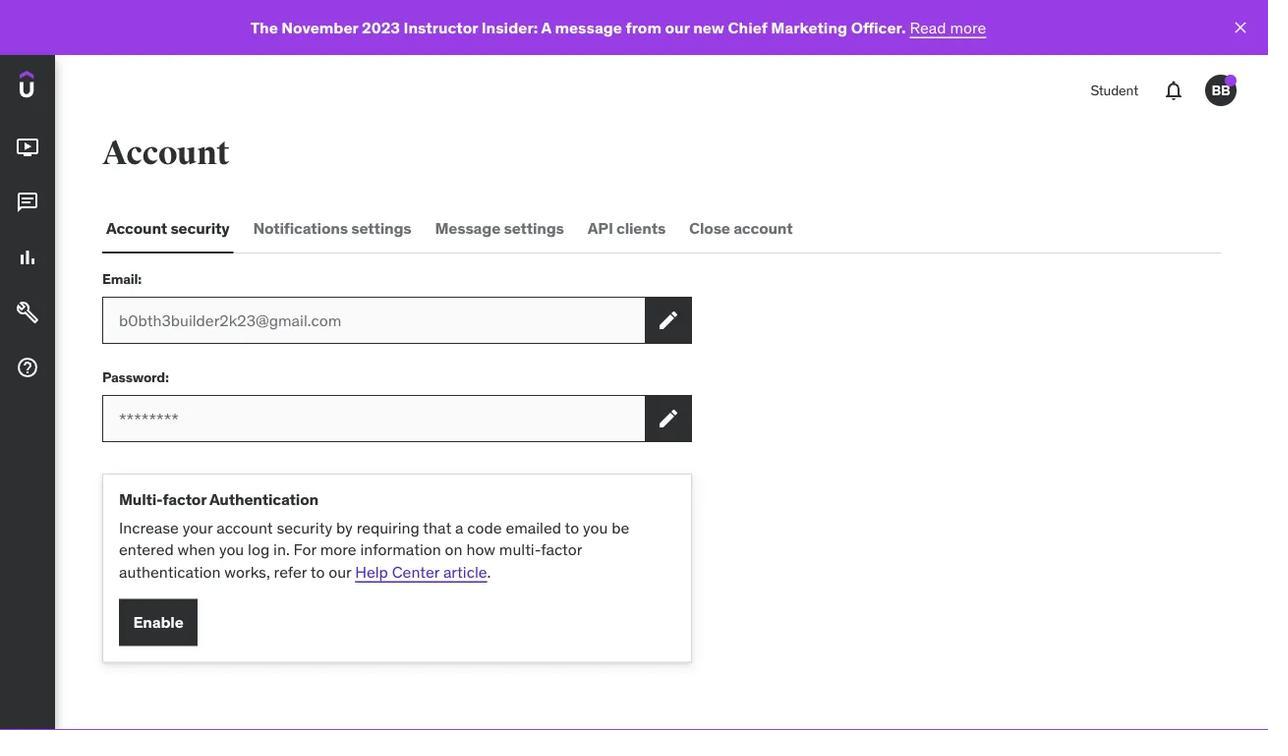 Task type: locate. For each thing, give the bounding box(es) containing it.
settings right notifications
[[351, 218, 412, 238]]

0 vertical spatial you
[[583, 518, 608, 538]]

refer
[[274, 562, 307, 582]]

security inside button
[[171, 218, 230, 238]]

authentication
[[119, 562, 221, 582]]

you left be
[[583, 518, 608, 538]]

security inside "increase your account security by requiring that a code emailed to you be entered when you log in. for more information on how multi-factor authentication works, refer to our"
[[277, 518, 332, 538]]

authentication
[[209, 490, 319, 510]]

chief
[[728, 17, 768, 37]]

account up log
[[217, 518, 273, 538]]

account
[[102, 133, 230, 174], [106, 218, 167, 238]]

account up account security
[[102, 133, 230, 174]]

increase your account security by requiring that a code emailed to you be entered when you log in. for more information on how multi-factor authentication works, refer to our
[[119, 518, 630, 582]]

message
[[555, 17, 622, 37]]

settings inside "button"
[[351, 218, 412, 238]]

2023
[[362, 17, 400, 37]]

0 horizontal spatial our
[[329, 562, 351, 582]]

1 vertical spatial more
[[320, 540, 357, 560]]

to
[[565, 518, 579, 538], [310, 562, 325, 582]]

the november 2023 instructor insider: a message from our new chief marketing officer. read more
[[250, 17, 987, 37]]

1 horizontal spatial account
[[734, 218, 793, 238]]

1 horizontal spatial to
[[565, 518, 579, 538]]

for
[[294, 540, 317, 560]]

account security button
[[102, 205, 233, 252]]

1 vertical spatial factor
[[541, 540, 582, 560]]

0 horizontal spatial factor
[[163, 490, 206, 510]]

1 medium image from the top
[[16, 191, 39, 215]]

from
[[626, 17, 662, 37]]

factor inside "increase your account security by requiring that a code emailed to you be entered when you log in. for more information on how multi-factor authentication works, refer to our"
[[541, 540, 582, 560]]

1 vertical spatial our
[[329, 562, 351, 582]]

enable
[[133, 612, 183, 633]]

3 medium image from the top
[[16, 301, 39, 325]]

emailed
[[506, 518, 561, 538]]

1 horizontal spatial factor
[[541, 540, 582, 560]]

log
[[248, 540, 270, 560]]

center
[[392, 562, 440, 582]]

0 vertical spatial security
[[171, 218, 230, 238]]

works,
[[225, 562, 270, 582]]

0 horizontal spatial settings
[[351, 218, 412, 238]]

settings right message
[[504, 218, 564, 238]]

account up "email:"
[[106, 218, 167, 238]]

1 vertical spatial you
[[219, 540, 244, 560]]

1 horizontal spatial you
[[583, 518, 608, 538]]

message settings
[[435, 218, 564, 238]]

account for account
[[102, 133, 230, 174]]

to down for
[[310, 562, 325, 582]]

0 vertical spatial to
[[565, 518, 579, 538]]

0 horizontal spatial to
[[310, 562, 325, 582]]

0 horizontal spatial account
[[217, 518, 273, 538]]

1 vertical spatial security
[[277, 518, 332, 538]]

factor up your
[[163, 490, 206, 510]]

security
[[171, 218, 230, 238], [277, 518, 332, 538]]

account
[[734, 218, 793, 238], [217, 518, 273, 538]]

a
[[455, 518, 464, 538]]

1 horizontal spatial settings
[[504, 218, 564, 238]]

in.
[[273, 540, 290, 560]]

1 horizontal spatial security
[[277, 518, 332, 538]]

2 medium image from the top
[[16, 246, 39, 270]]

0 vertical spatial account
[[734, 218, 793, 238]]

that
[[423, 518, 452, 538]]

to right emailed
[[565, 518, 579, 538]]

new
[[693, 17, 725, 37]]

2 settings from the left
[[504, 218, 564, 238]]

medium image
[[16, 191, 39, 215], [16, 246, 39, 270], [16, 301, 39, 325], [16, 356, 39, 380]]

bb link
[[1198, 67, 1245, 114]]

0 vertical spatial account
[[102, 133, 230, 174]]

on
[[445, 540, 463, 560]]

Password: password field
[[102, 395, 645, 442]]

you
[[583, 518, 608, 538], [219, 540, 244, 560]]

factor
[[163, 490, 206, 510], [541, 540, 582, 560]]

our left the new
[[665, 17, 690, 37]]

code
[[467, 518, 502, 538]]

settings
[[351, 218, 412, 238], [504, 218, 564, 238]]

message settings button
[[431, 205, 568, 252]]

1 horizontal spatial more
[[950, 17, 987, 37]]

0 horizontal spatial security
[[171, 218, 230, 238]]

settings inside button
[[504, 218, 564, 238]]

1 vertical spatial account
[[217, 518, 273, 538]]

1 vertical spatial account
[[106, 218, 167, 238]]

multi-factor authentication
[[119, 490, 319, 510]]

read
[[910, 17, 947, 37]]

notifications
[[253, 218, 348, 238]]

email:
[[102, 270, 142, 288]]

more
[[950, 17, 987, 37], [320, 540, 357, 560]]

you have alerts image
[[1225, 75, 1237, 87]]

the
[[250, 17, 278, 37]]

our
[[665, 17, 690, 37], [329, 562, 351, 582]]

account inside button
[[106, 218, 167, 238]]

officer.
[[851, 17, 906, 37]]

our left the help
[[329, 562, 351, 582]]

more right read
[[950, 17, 987, 37]]

account right "close"
[[734, 218, 793, 238]]

be
[[612, 518, 630, 538]]

0 horizontal spatial you
[[219, 540, 244, 560]]

settings for message settings
[[504, 218, 564, 238]]

more down by
[[320, 540, 357, 560]]

close
[[689, 218, 730, 238]]

close account button
[[685, 205, 797, 252]]

close account
[[689, 218, 793, 238]]

0 vertical spatial our
[[665, 17, 690, 37]]

api clients button
[[584, 205, 670, 252]]

november
[[282, 17, 358, 37]]

0 horizontal spatial more
[[320, 540, 357, 560]]

bb
[[1212, 81, 1231, 99]]

entered
[[119, 540, 174, 560]]

1 settings from the left
[[351, 218, 412, 238]]

factor down emailed
[[541, 540, 582, 560]]

account for account security
[[106, 218, 167, 238]]

you up works,
[[219, 540, 244, 560]]



Task type: vqa. For each thing, say whether or not it's contained in the screenshot.
to
yes



Task type: describe. For each thing, give the bounding box(es) containing it.
1 vertical spatial to
[[310, 562, 325, 582]]

close image
[[1231, 18, 1251, 37]]

notifications image
[[1162, 79, 1186, 102]]

more inside "increase your account security by requiring that a code emailed to you be entered when you log in. for more information on how multi-factor authentication works, refer to our"
[[320, 540, 357, 560]]

multi-
[[499, 540, 541, 560]]

account inside "increase your account security by requiring that a code emailed to you be entered when you log in. for more information on how multi-factor authentication works, refer to our"
[[217, 518, 273, 538]]

.
[[487, 562, 491, 582]]

multi-
[[119, 490, 163, 510]]

api clients
[[588, 218, 666, 238]]

your
[[183, 518, 213, 538]]

enable button
[[119, 599, 198, 646]]

by
[[336, 518, 353, 538]]

increase
[[119, 518, 179, 538]]

information
[[360, 540, 441, 560]]

1 horizontal spatial our
[[665, 17, 690, 37]]

notifications settings
[[253, 218, 412, 238]]

requiring
[[357, 518, 420, 538]]

article
[[443, 562, 487, 582]]

student
[[1091, 81, 1139, 99]]

help center article .
[[355, 562, 491, 582]]

account security
[[106, 218, 230, 238]]

0 vertical spatial factor
[[163, 490, 206, 510]]

instructor
[[404, 17, 478, 37]]

udemy image
[[20, 71, 109, 104]]

0 vertical spatial more
[[950, 17, 987, 37]]

edit password image
[[657, 407, 680, 431]]

help
[[355, 562, 388, 582]]

help center article link
[[355, 562, 487, 582]]

password:
[[102, 368, 169, 386]]

clients
[[617, 218, 666, 238]]

account inside button
[[734, 218, 793, 238]]

api
[[588, 218, 613, 238]]

insider:
[[482, 17, 538, 37]]

Email: text field
[[102, 297, 645, 344]]

settings for notifications settings
[[351, 218, 412, 238]]

medium image
[[16, 136, 39, 159]]

notifications settings button
[[249, 205, 415, 252]]

how
[[466, 540, 496, 560]]

4 medium image from the top
[[16, 356, 39, 380]]

edit email image
[[657, 309, 680, 332]]

student link
[[1079, 67, 1150, 114]]

when
[[178, 540, 215, 560]]

our inside "increase your account security by requiring that a code emailed to you be entered when you log in. for more information on how multi-factor authentication works, refer to our"
[[329, 562, 351, 582]]

a
[[541, 17, 551, 37]]

marketing
[[771, 17, 848, 37]]

message
[[435, 218, 501, 238]]



